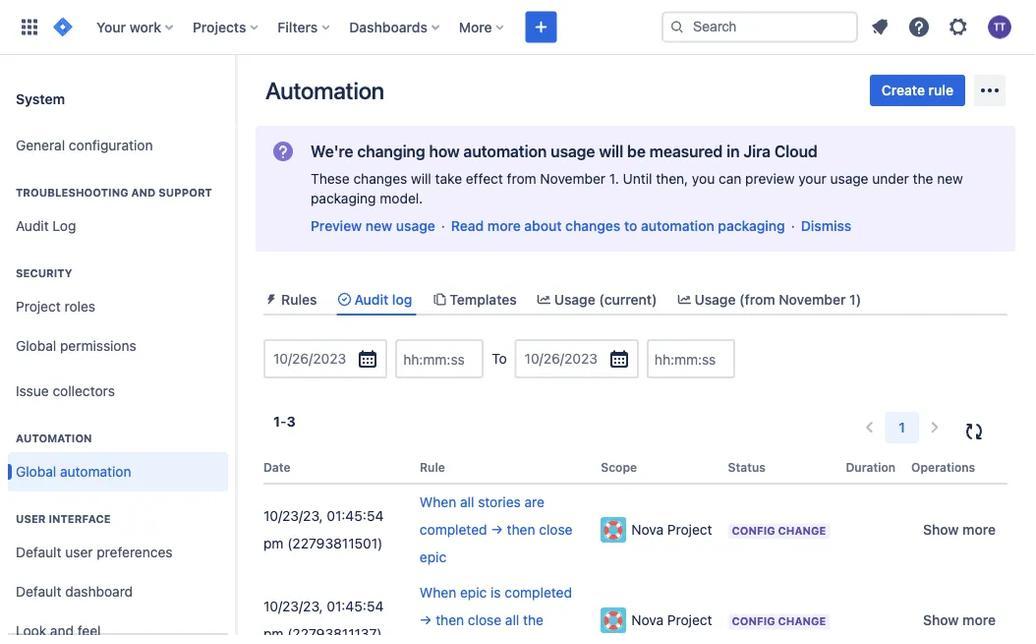 Task type: vqa. For each thing, say whether or not it's contained in the screenshot.
0 / 2
no



Task type: locate. For each thing, give the bounding box(es) containing it.
jira software image
[[51, 15, 75, 39], [51, 15, 75, 39]]

0 horizontal spatial new
[[366, 218, 393, 234]]

1 vertical spatial new
[[366, 218, 393, 234]]

then inside the "when epic is completed → then close all th"
[[436, 612, 464, 629]]

1 vertical spatial show more button
[[912, 605, 1008, 635]]

global down project roles
[[16, 338, 56, 354]]

· left dismiss
[[791, 218, 795, 234]]

show
[[924, 522, 959, 538], [924, 612, 959, 629]]

new down model.
[[366, 218, 393, 234]]

then
[[507, 522, 536, 538], [436, 612, 464, 629]]

global automation
[[16, 464, 131, 480]]

global automation link
[[8, 452, 228, 492]]

automation up interface
[[60, 464, 131, 480]]

0 vertical spatial audit
[[16, 218, 49, 234]]

config
[[732, 525, 776, 538], [732, 615, 776, 628]]

nova project right nova project image
[[632, 522, 713, 538]]

help image
[[908, 15, 931, 39]]

2 vertical spatial project
[[668, 612, 713, 629]]

10/23/23, 01:45:54 pm
[[264, 508, 384, 552], [264, 599, 384, 635]]

0 vertical spatial change
[[779, 525, 827, 538]]

global for global automation
[[16, 464, 56, 480]]

0 horizontal spatial automation
[[60, 464, 131, 480]]

packaging down "these"
[[311, 190, 376, 207]]

can
[[719, 171, 742, 187]]

1 vertical spatial epic
[[460, 585, 487, 601]]

1 inside button
[[899, 420, 906, 436]]

1 nova project from the top
[[632, 522, 713, 538]]

1 vertical spatial default
[[16, 584, 61, 600]]

2 change from the top
[[779, 615, 827, 628]]

config for when epic is completed → then close all th
[[732, 615, 776, 628]]

hh:mm:ss field
[[398, 341, 482, 377], [649, 341, 734, 377]]

create rule button
[[870, 75, 966, 106]]

default user preferences link
[[8, 533, 228, 572]]

0 vertical spatial default
[[16, 544, 61, 561]]

changes up model.
[[354, 171, 407, 187]]

2 nova from the top
[[632, 612, 664, 629]]

01:45:54 for →
[[327, 599, 384, 615]]

1 vertical spatial automation
[[16, 432, 92, 445]]

0 horizontal spatial 1
[[273, 414, 280, 430]]

global up user
[[16, 464, 56, 480]]

2 vertical spatial usage
[[396, 218, 436, 234]]

0 vertical spatial new
[[938, 171, 964, 187]]

system
[[16, 90, 65, 106]]

1 vertical spatial packaging
[[718, 218, 786, 234]]

project inside security group
[[16, 299, 61, 315]]

filters button
[[272, 11, 338, 43]]

how
[[429, 142, 460, 161]]

0 horizontal spatial all
[[460, 494, 474, 511]]

automation up from
[[464, 142, 547, 161]]

usage for usage (from november 1)
[[695, 291, 736, 307]]

1 horizontal spatial completed
[[505, 585, 572, 601]]

1 vertical spatial usage
[[831, 171, 869, 187]]

0 horizontal spatial hh:mm:ss field
[[398, 341, 482, 377]]

change
[[779, 525, 827, 538], [779, 615, 827, 628]]

1 hh:mm:ss field from the left
[[398, 341, 482, 377]]

1 vertical spatial changes
[[566, 218, 621, 234]]

audit left log on the top left of page
[[16, 218, 49, 234]]

change for when all stories are completed → then close epic
[[779, 525, 827, 538]]

close inside the "when epic is completed → then close all th"
[[468, 612, 502, 629]]

usage left be
[[551, 142, 596, 161]]

rules
[[281, 291, 317, 307]]

0 vertical spatial global
[[16, 338, 56, 354]]

10/23/23, 01:45:54 pm down (22793811501)
[[264, 599, 384, 635]]

1 horizontal spatial packaging
[[718, 218, 786, 234]]

1 horizontal spatial all
[[505, 612, 520, 629]]

1 10/23/23, 01:45:54 pm from the top
[[264, 508, 384, 552]]

1 horizontal spatial usage
[[551, 142, 596, 161]]

None text field
[[273, 349, 277, 369], [525, 349, 529, 369], [273, 349, 277, 369], [525, 349, 529, 369]]

show more
[[924, 522, 996, 538], [924, 612, 996, 629]]

1 vertical spatial 10/23/23,
[[264, 599, 323, 615]]

0 vertical spatial automation
[[266, 77, 385, 104]]

nova right nova project image
[[632, 522, 664, 538]]

pagination element
[[854, 412, 951, 444]]

0 vertical spatial packaging
[[311, 190, 376, 207]]

epic up the "when epic is completed → then close all th"
[[420, 550, 447, 566]]

filters
[[278, 19, 318, 35]]

default down user
[[16, 544, 61, 561]]

general
[[16, 137, 65, 154]]

1 horizontal spatial then
[[507, 522, 536, 538]]

1 show more button from the top
[[912, 515, 1008, 546]]

10/23/23, 01:45:54 pm down date
[[264, 508, 384, 552]]

show more button
[[912, 515, 1008, 546], [912, 605, 1008, 635]]

2 horizontal spatial usage
[[831, 171, 869, 187]]

0 vertical spatial more
[[488, 218, 521, 234]]

→
[[491, 522, 503, 538], [420, 612, 432, 629]]

close
[[539, 522, 573, 538], [468, 612, 502, 629]]

2 usage from the left
[[695, 291, 736, 307]]

0 horizontal spatial november
[[540, 171, 606, 187]]

2 nova project from the top
[[632, 612, 713, 629]]

when inside when all stories are completed → then close epic
[[420, 494, 457, 511]]

tab list
[[256, 283, 1016, 316]]

audit inside tab list
[[355, 291, 389, 307]]

changes
[[354, 171, 407, 187], [566, 218, 621, 234]]

1 vertical spatial show
[[924, 612, 959, 629]]

project
[[16, 299, 61, 315], [668, 522, 713, 538], [668, 612, 713, 629]]

user
[[65, 544, 93, 561]]

nova right nova project icon
[[632, 612, 664, 629]]

0 horizontal spatial completed
[[420, 522, 487, 538]]

nova for when epic is completed → then close all th
[[632, 612, 664, 629]]

usage down model.
[[396, 218, 436, 234]]

sidebar navigation image
[[214, 79, 258, 118]]

1 default from the top
[[16, 544, 61, 561]]

duration
[[846, 460, 896, 474]]

audit
[[16, 218, 49, 234], [355, 291, 389, 307]]

configuration
[[69, 137, 153, 154]]

november left the 1)
[[779, 291, 846, 307]]

automation right to
[[641, 218, 715, 234]]

completed right is
[[505, 585, 572, 601]]

completed inside the "when epic is completed → then close all th"
[[505, 585, 572, 601]]

automation up the we're
[[266, 77, 385, 104]]

project right nova project icon
[[668, 612, 713, 629]]

1 show from the top
[[924, 522, 959, 538]]

0 horizontal spatial usage
[[554, 291, 596, 307]]

10/26/2023 down rules
[[273, 351, 346, 367]]

banner containing your work
[[0, 0, 1036, 55]]

dashboards
[[349, 19, 428, 35]]

0 vertical spatial automation
[[464, 142, 547, 161]]

project right nova project image
[[668, 522, 713, 538]]

status
[[728, 460, 766, 474]]

general configuration link
[[8, 126, 228, 165]]

0 vertical spatial show more button
[[912, 515, 1008, 546]]

1 vertical spatial november
[[779, 291, 846, 307]]

epic inside the "when epic is completed → then close all th"
[[460, 585, 487, 601]]

project roles link
[[8, 287, 228, 327]]

1 vertical spatial close
[[468, 612, 502, 629]]

troubleshooting and support
[[16, 186, 212, 199]]

automation
[[464, 142, 547, 161], [641, 218, 715, 234], [60, 464, 131, 480]]

the
[[913, 171, 934, 187]]

1 for 1 - 3
[[273, 414, 280, 430]]

general configuration
[[16, 137, 153, 154]]

to
[[625, 218, 638, 234]]

0 vertical spatial changes
[[354, 171, 407, 187]]

create image
[[530, 15, 553, 39]]

01:45:54 down (22793811501)
[[327, 599, 384, 615]]

default inside default user preferences link
[[16, 544, 61, 561]]

1 horizontal spatial audit
[[355, 291, 389, 307]]

0 vertical spatial show
[[924, 522, 959, 538]]

10/23/23, up (22793811501)
[[264, 508, 323, 524]]

1 · from the left
[[441, 218, 445, 234]]

1 config from the top
[[732, 525, 776, 538]]

troubleshooting
[[16, 186, 128, 199]]

2 default from the top
[[16, 584, 61, 600]]

0 vertical spatial november
[[540, 171, 606, 187]]

1 vertical spatial change
[[779, 615, 827, 628]]

nova project image
[[601, 518, 627, 543]]

1 config change from the top
[[732, 525, 827, 538]]

your
[[96, 19, 126, 35]]

1 vertical spatial config change
[[732, 615, 827, 628]]

project down security
[[16, 299, 61, 315]]

0 vertical spatial show more
[[924, 522, 996, 538]]

0 vertical spatial →
[[491, 522, 503, 538]]

1 vertical spatial will
[[411, 171, 432, 187]]

2 pm from the top
[[264, 626, 284, 635]]

1 horizontal spatial →
[[491, 522, 503, 538]]

1 when from the top
[[420, 494, 457, 511]]

close inside when all stories are completed → then close epic
[[539, 522, 573, 538]]

0 vertical spatial 10/23/23,
[[264, 508, 323, 524]]

measured
[[650, 142, 723, 161]]

default user preferences
[[16, 544, 173, 561]]

0 vertical spatial 10/23/23, 01:45:54 pm
[[264, 508, 384, 552]]

0 vertical spatial completed
[[420, 522, 487, 538]]

automation
[[266, 77, 385, 104], [16, 432, 92, 445]]

1 01:45:54 from the top
[[327, 508, 384, 524]]

global inside security group
[[16, 338, 56, 354]]

0 horizontal spatial close
[[468, 612, 502, 629]]

default dashboard link
[[8, 572, 228, 612]]

1 pm from the top
[[264, 536, 284, 552]]

10/23/23, down (22793811501)
[[264, 599, 323, 615]]

rule
[[420, 460, 445, 474]]

config change
[[732, 525, 827, 538], [732, 615, 827, 628]]

we're changing how automation usage will be measured in jira cloud these changes will take effect from november 1. until then, you can preview your usage under the new packaging model.
[[311, 142, 964, 207]]

3
[[287, 414, 296, 430]]

10/23/23, for completed
[[264, 508, 323, 524]]

user interface
[[16, 513, 111, 526]]

0 horizontal spatial audit
[[16, 218, 49, 234]]

10/23/23,
[[264, 508, 323, 524], [264, 599, 323, 615]]

1 left the 3
[[273, 414, 280, 430]]

1 nova from the top
[[632, 522, 664, 538]]

when left is
[[420, 585, 457, 601]]

1 horizontal spatial usage
[[695, 291, 736, 307]]

completed down stories
[[420, 522, 487, 538]]

1 button
[[886, 412, 920, 444]]

pm for →
[[264, 626, 284, 635]]

security group
[[8, 246, 228, 372]]

when down rule
[[420, 494, 457, 511]]

(from
[[740, 291, 776, 307]]

1 vertical spatial nova
[[632, 612, 664, 629]]

banner
[[0, 0, 1036, 55]]

1 vertical spatial 10/23/23, 01:45:54 pm
[[264, 599, 384, 635]]

1 vertical spatial automation
[[641, 218, 715, 234]]

0 vertical spatial when
[[420, 494, 457, 511]]

will left be
[[599, 142, 624, 161]]

1 vertical spatial global
[[16, 464, 56, 480]]

0 vertical spatial project
[[16, 299, 61, 315]]

2 vertical spatial automation
[[60, 464, 131, 480]]

1 vertical spatial pm
[[264, 626, 284, 635]]

when all stories are completed → then close epic
[[420, 494, 573, 566]]

1 vertical spatial nova project
[[632, 612, 713, 629]]

1 global from the top
[[16, 338, 56, 354]]

1 horizontal spatial 10/26/2023
[[525, 351, 598, 367]]

2 10/23/23, from the top
[[264, 599, 323, 615]]

0 vertical spatial 01:45:54
[[327, 508, 384, 524]]

1 usage from the left
[[554, 291, 596, 307]]

will left take
[[411, 171, 432, 187]]

2 show from the top
[[924, 612, 959, 629]]

search image
[[670, 19, 686, 35]]

these
[[311, 171, 350, 187]]

usage for usage (current)
[[554, 291, 596, 307]]

audit right the audit log image
[[355, 291, 389, 307]]

0 horizontal spatial changes
[[354, 171, 407, 187]]

2 10/23/23, 01:45:54 pm from the top
[[264, 599, 384, 635]]

01:45:54 up (22793811501)
[[327, 508, 384, 524]]

1 vertical spatial →
[[420, 612, 432, 629]]

0 horizontal spatial →
[[420, 612, 432, 629]]

usage (current) image
[[537, 292, 552, 307]]

permissions
[[60, 338, 136, 354]]

0 vertical spatial all
[[460, 494, 474, 511]]

0 horizontal spatial packaging
[[311, 190, 376, 207]]

1 vertical spatial project
[[668, 522, 713, 538]]

1 left "refresh log" image
[[899, 420, 906, 436]]

your work
[[96, 19, 161, 35]]

to
[[492, 351, 507, 367]]

1 vertical spatial show more
[[924, 612, 996, 629]]

templates
[[450, 291, 517, 307]]

0 vertical spatial nova project
[[632, 522, 713, 538]]

1 horizontal spatial ·
[[791, 218, 795, 234]]

when inside the "when epic is completed → then close all th"
[[420, 585, 457, 601]]

new right the
[[938, 171, 964, 187]]

0 horizontal spatial epic
[[420, 550, 447, 566]]

1 horizontal spatial new
[[938, 171, 964, 187]]

1 horizontal spatial close
[[539, 522, 573, 538]]

10/23/23, 01:45:54 pm for completed
[[264, 508, 384, 552]]

1 vertical spatial completed
[[505, 585, 572, 601]]

1 vertical spatial config
[[732, 615, 776, 628]]

global inside 'automation' group
[[16, 464, 56, 480]]

1 horizontal spatial automation
[[464, 142, 547, 161]]

primary element
[[12, 0, 662, 55]]

all down when all stories are completed → then close epic link
[[505, 612, 520, 629]]

november inside we're changing how automation usage will be measured in jira cloud these changes will take effect from november 1. until then, you can preview your usage under the new packaging model.
[[540, 171, 606, 187]]

nova project right nova project icon
[[632, 612, 713, 629]]

changes inside we're changing how automation usage will be measured in jira cloud these changes will take effect from november 1. until then, you can preview your usage under the new packaging model.
[[354, 171, 407, 187]]

audit log
[[355, 291, 412, 307]]

when epic is completed → then close all th link
[[420, 585, 572, 635]]

hh:mm:ss field down usage (from november 1) image
[[649, 341, 734, 377]]

0 vertical spatial epic
[[420, 550, 447, 566]]

usage right usage (from november 1) image
[[695, 291, 736, 307]]

completed
[[420, 522, 487, 538], [505, 585, 572, 601]]

1 change from the top
[[779, 525, 827, 538]]

2 global from the top
[[16, 464, 56, 480]]

0 horizontal spatial ·
[[441, 218, 445, 234]]

packaging down preview
[[718, 218, 786, 234]]

1 10/26/2023 from the left
[[273, 351, 346, 367]]

epic inside when all stories are completed → then close epic
[[420, 550, 447, 566]]

0 vertical spatial pm
[[264, 536, 284, 552]]

when all stories are completed → then close epic link
[[420, 494, 573, 566]]

appswitcher icon image
[[18, 15, 41, 39]]

1 10/23/23, from the top
[[264, 508, 323, 524]]

close down is
[[468, 612, 502, 629]]

changes left to
[[566, 218, 621, 234]]

default inside default dashboard link
[[16, 584, 61, 600]]

tab list containing rules
[[256, 283, 1016, 316]]

audit for audit log
[[16, 218, 49, 234]]

jira
[[744, 142, 771, 161]]

1 vertical spatial then
[[436, 612, 464, 629]]

0 vertical spatial nova
[[632, 522, 664, 538]]

more
[[459, 19, 492, 35]]

1 horizontal spatial will
[[599, 142, 624, 161]]

2 01:45:54 from the top
[[327, 599, 384, 615]]

and
[[131, 186, 156, 199]]

1 horizontal spatial 1
[[899, 420, 906, 436]]

2 config from the top
[[732, 615, 776, 628]]

2 show more button from the top
[[912, 605, 1008, 635]]

usage right your
[[831, 171, 869, 187]]

templates image
[[432, 292, 448, 307]]

usage
[[554, 291, 596, 307], [695, 291, 736, 307]]

1 horizontal spatial automation
[[266, 77, 385, 104]]

all left stories
[[460, 494, 474, 511]]

automation up global automation
[[16, 432, 92, 445]]

preview
[[311, 218, 362, 234]]

· left read
[[441, 218, 445, 234]]

default left dashboard
[[16, 584, 61, 600]]

nova project
[[632, 522, 713, 538], [632, 612, 713, 629]]

usage right usage (current) image at the right top of page
[[554, 291, 596, 307]]

all
[[460, 494, 474, 511], [505, 612, 520, 629]]

audit inside troubleshooting and support group
[[16, 218, 49, 234]]

0 vertical spatial close
[[539, 522, 573, 538]]

10/26/2023 down usage (current) image at the right top of page
[[525, 351, 598, 367]]

0 horizontal spatial usage
[[396, 218, 436, 234]]

default for default dashboard
[[16, 584, 61, 600]]

2 when from the top
[[420, 585, 457, 601]]

november left 1.
[[540, 171, 606, 187]]

0 horizontal spatial 10/26/2023
[[273, 351, 346, 367]]

epic left is
[[460, 585, 487, 601]]

0 vertical spatial then
[[507, 522, 536, 538]]

1 vertical spatial 01:45:54
[[327, 599, 384, 615]]

hh:mm:ss field down templates image
[[398, 341, 482, 377]]

2 config change from the top
[[732, 615, 827, 628]]

close down are
[[539, 522, 573, 538]]



Task type: describe. For each thing, give the bounding box(es) containing it.
stories
[[478, 494, 521, 511]]

audit log link
[[8, 207, 228, 246]]

global permissions
[[16, 338, 136, 354]]

dashboards button
[[344, 11, 447, 43]]

config change for when all stories are completed → then close epic
[[732, 525, 827, 538]]

all inside when all stories are completed → then close epic
[[460, 494, 474, 511]]

nova project for when epic is completed → then close all th
[[632, 612, 713, 629]]

actions image
[[979, 79, 1002, 102]]

nova for when all stories are completed → then close epic
[[632, 522, 664, 538]]

automation inside group
[[60, 464, 131, 480]]

2 10/26/2023 from the left
[[525, 351, 598, 367]]

(22793811501)
[[287, 536, 383, 552]]

operations
[[912, 460, 976, 474]]

usage (from november 1) image
[[677, 292, 693, 307]]

when epic is completed → then close all th
[[420, 585, 572, 635]]

1 show more from the top
[[924, 522, 996, 538]]

audit log image
[[337, 292, 353, 307]]

log
[[53, 218, 76, 234]]

1 for 1
[[899, 420, 906, 436]]

your
[[799, 171, 827, 187]]

10/23/23, 01:45:54 pm for →
[[264, 599, 384, 635]]

then,
[[656, 171, 689, 187]]

change for when epic is completed → then close all th
[[779, 615, 827, 628]]

project roles
[[16, 299, 95, 315]]

issue collectors
[[16, 383, 115, 399]]

read
[[451, 218, 484, 234]]

audit for audit log
[[355, 291, 389, 307]]

troubleshooting and support group
[[8, 165, 228, 252]]

nova project image
[[601, 608, 627, 634]]

1)
[[850, 291, 862, 307]]

from
[[507, 171, 537, 187]]

all inside the "when epic is completed → then close all th"
[[505, 612, 520, 629]]

2 horizontal spatial automation
[[641, 218, 715, 234]]

collectors
[[53, 383, 115, 399]]

log
[[392, 291, 412, 307]]

new inside we're changing how automation usage will be measured in jira cloud these changes will take effect from november 1. until then, you can preview your usage under the new packaging model.
[[938, 171, 964, 187]]

dismiss
[[801, 218, 852, 234]]

Search field
[[662, 11, 859, 43]]

create rule
[[882, 82, 954, 98]]

preview
[[746, 171, 795, 187]]

when for when epic is completed → then close all th
[[420, 585, 457, 601]]

1 vertical spatial more
[[963, 522, 996, 538]]

2 show more from the top
[[924, 612, 996, 629]]

date
[[264, 460, 291, 474]]

we're
[[311, 142, 354, 161]]

automation inside group
[[16, 432, 92, 445]]

about
[[525, 218, 562, 234]]

issue collectors link
[[8, 372, 228, 411]]

global permissions link
[[8, 327, 228, 366]]

(current)
[[599, 291, 657, 307]]

2 vertical spatial more
[[963, 612, 996, 629]]

more button
[[453, 11, 512, 43]]

projects button
[[187, 11, 266, 43]]

project for when epic is completed → then close all th
[[668, 612, 713, 629]]

default dashboard
[[16, 584, 133, 600]]

audit log
[[16, 218, 76, 234]]

then inside when all stories are completed → then close epic
[[507, 522, 536, 538]]

settings image
[[947, 15, 971, 39]]

projects
[[193, 19, 246, 35]]

completed inside when all stories are completed → then close epic
[[420, 522, 487, 538]]

→ inside the "when epic is completed → then close all th"
[[420, 612, 432, 629]]

preview new usage · read more about changes to automation packaging · dismiss
[[311, 218, 852, 234]]

be
[[627, 142, 646, 161]]

config change for when epic is completed → then close all th
[[732, 615, 827, 628]]

automation inside we're changing how automation usage will be measured in jira cloud these changes will take effect from november 1. until then, you can preview your usage under the new packaging model.
[[464, 142, 547, 161]]

rules image
[[264, 292, 279, 307]]

in
[[727, 142, 740, 161]]

dismiss button
[[801, 216, 852, 236]]

scope
[[601, 460, 637, 474]]

default for default user preferences
[[16, 544, 61, 561]]

you
[[692, 171, 715, 187]]

1 - 3
[[273, 414, 296, 430]]

rule
[[929, 82, 954, 98]]

interface
[[49, 513, 111, 526]]

until
[[623, 171, 653, 187]]

effect
[[466, 171, 503, 187]]

01:45:54 for completed
[[327, 508, 384, 524]]

10/23/23, for →
[[264, 599, 323, 615]]

0 vertical spatial usage
[[551, 142, 596, 161]]

pm for completed
[[264, 536, 284, 552]]

are
[[525, 494, 545, 511]]

dashboard
[[65, 584, 133, 600]]

your profile and settings image
[[988, 15, 1012, 39]]

issue
[[16, 383, 49, 399]]

roles
[[64, 299, 95, 315]]

take
[[435, 171, 462, 187]]

under
[[873, 171, 910, 187]]

support
[[159, 186, 212, 199]]

nova project for when all stories are completed → then close epic
[[632, 522, 713, 538]]

cloud
[[775, 142, 818, 161]]

project for when all stories are completed → then close epic
[[668, 522, 713, 538]]

preferences
[[97, 544, 173, 561]]

read more about changes to automation packaging button
[[451, 216, 786, 236]]

user
[[16, 513, 46, 526]]

usage (from november 1)
[[695, 291, 862, 307]]

your work button
[[90, 11, 181, 43]]

automation group
[[8, 411, 228, 498]]

packaging inside we're changing how automation usage will be measured in jira cloud these changes will take effect from november 1. until then, you can preview your usage under the new packaging model.
[[311, 190, 376, 207]]

→ inside when all stories are completed → then close epic
[[491, 522, 503, 538]]

2 · from the left
[[791, 218, 795, 234]]

1 horizontal spatial changes
[[566, 218, 621, 234]]

user interface group
[[8, 492, 228, 635]]

model.
[[380, 190, 423, 207]]

global for global permissions
[[16, 338, 56, 354]]

create
[[882, 82, 926, 98]]

security
[[16, 267, 72, 280]]

1.
[[610, 171, 619, 187]]

is
[[491, 585, 501, 601]]

-
[[280, 414, 287, 430]]

notifications image
[[868, 15, 892, 39]]

usage (current)
[[554, 291, 657, 307]]

when for when all stories are completed → then close epic
[[420, 494, 457, 511]]

refresh log image
[[963, 420, 986, 444]]

0 vertical spatial will
[[599, 142, 624, 161]]

0 horizontal spatial will
[[411, 171, 432, 187]]

changing
[[357, 142, 425, 161]]

config for when all stories are completed → then close epic
[[732, 525, 776, 538]]

2 hh:mm:ss field from the left
[[649, 341, 734, 377]]



